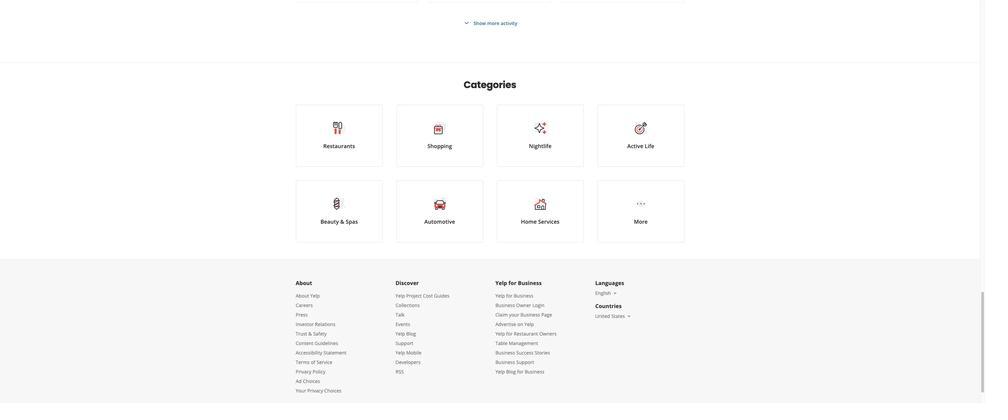 Task type: describe. For each thing, give the bounding box(es) containing it.
yelp down the "support" link
[[396, 350, 405, 357]]

relations
[[315, 322, 335, 328]]

shopping link
[[396, 105, 483, 167]]

management
[[509, 341, 538, 347]]

show more activity
[[474, 20, 517, 26]]

events
[[396, 322, 410, 328]]

& inside category navigation section navigation
[[340, 218, 344, 226]]

owner
[[516, 303, 531, 309]]

show
[[474, 20, 486, 26]]

active life
[[627, 143, 654, 150]]

business up yelp for business link
[[518, 280, 542, 287]]

restaurant
[[514, 331, 538, 338]]

more
[[487, 20, 499, 26]]

page
[[541, 312, 552, 319]]

success
[[516, 350, 534, 357]]

active life link
[[597, 105, 684, 167]]

about for about
[[296, 280, 312, 287]]

yelp mobile link
[[396, 350, 421, 357]]

content guidelines link
[[296, 341, 338, 347]]

about yelp link
[[296, 293, 320, 300]]

cost
[[423, 293, 433, 300]]

languages
[[595, 280, 624, 287]]

your
[[296, 388, 306, 395]]

0 vertical spatial privacy
[[296, 369, 311, 376]]

yelp inside about yelp careers press investor relations trust & safety content guidelines accessibility statement terms of service privacy policy ad choices your privacy choices
[[310, 293, 320, 300]]

united
[[595, 314, 610, 320]]

english button
[[595, 290, 618, 297]]

accessibility
[[296, 350, 322, 357]]

accessibility statement link
[[296, 350, 346, 357]]

careers
[[296, 303, 313, 309]]

service
[[317, 360, 332, 366]]

collections link
[[396, 303, 420, 309]]

careers link
[[296, 303, 313, 309]]

support link
[[396, 341, 413, 347]]

english
[[595, 290, 611, 297]]

yelp up the claim
[[495, 293, 505, 300]]

more
[[634, 218, 648, 226]]

safety
[[313, 331, 327, 338]]

collections
[[396, 303, 420, 309]]

for up yelp for business link
[[509, 280, 517, 287]]

restaurants link
[[296, 105, 383, 167]]

of
[[311, 360, 315, 366]]

trust
[[296, 331, 307, 338]]

advertise on yelp link
[[495, 322, 534, 328]]

investor
[[296, 322, 314, 328]]

owners
[[539, 331, 557, 338]]

business up owner
[[514, 293, 533, 300]]

explore recent activity section section
[[290, 0, 690, 63]]

press link
[[296, 312, 308, 319]]

stories
[[535, 350, 550, 357]]

login
[[532, 303, 545, 309]]

automotive link
[[396, 181, 483, 243]]

press
[[296, 312, 308, 319]]

24 chevron down v2 image
[[463, 19, 471, 27]]

events link
[[396, 322, 410, 328]]

blog inside yelp for business business owner login claim your business page advertise on yelp yelp for restaurant owners table management business success stories business support yelp blog for business
[[506, 369, 516, 376]]

& inside about yelp careers press investor relations trust & safety content guidelines accessibility statement terms of service privacy policy ad choices your privacy choices
[[308, 331, 312, 338]]

beauty & spas link
[[296, 181, 383, 243]]

yelp for restaurant owners link
[[495, 331, 557, 338]]

terms
[[296, 360, 310, 366]]

yelp project cost guides collections talk events yelp blog support yelp mobile developers rss
[[396, 293, 449, 376]]

ad choices link
[[296, 379, 320, 385]]

home services link
[[497, 181, 584, 243]]

policy
[[313, 369, 325, 376]]

business down table
[[495, 350, 515, 357]]

developers
[[396, 360, 421, 366]]

yelp for business
[[495, 280, 542, 287]]

content
[[296, 341, 313, 347]]

shopping
[[427, 143, 452, 150]]

business up yelp blog for business link
[[495, 360, 515, 366]]

show more activity button
[[463, 19, 517, 27]]

yelp up table
[[495, 331, 505, 338]]

yelp up yelp for business link
[[495, 280, 507, 287]]

beauty
[[320, 218, 339, 226]]

0 horizontal spatial choices
[[303, 379, 320, 385]]

business down the stories
[[525, 369, 544, 376]]



Task type: vqa. For each thing, say whether or not it's contained in the screenshot.
Responds
no



Task type: locate. For each thing, give the bounding box(es) containing it.
rss
[[396, 369, 404, 376]]

privacy policy link
[[296, 369, 325, 376]]

1 horizontal spatial support
[[516, 360, 534, 366]]

restaurants
[[323, 143, 355, 150]]

about yelp careers press investor relations trust & safety content guidelines accessibility statement terms of service privacy policy ad choices your privacy choices
[[296, 293, 346, 395]]

1 horizontal spatial blog
[[506, 369, 516, 376]]

privacy
[[296, 369, 311, 376], [307, 388, 323, 395]]

1 horizontal spatial &
[[340, 218, 344, 226]]

yelp up collections
[[396, 293, 405, 300]]

mobile
[[406, 350, 421, 357]]

categories
[[464, 78, 516, 92]]

united states button
[[595, 314, 632, 320]]

16 chevron down v2 image right states
[[626, 314, 632, 320]]

16 chevron down v2 image inside united states dropdown button
[[626, 314, 632, 320]]

yelp right on
[[524, 322, 534, 328]]

0 vertical spatial blog
[[406, 331, 416, 338]]

1 vertical spatial &
[[308, 331, 312, 338]]

business success stories link
[[495, 350, 550, 357]]

for
[[509, 280, 517, 287], [506, 293, 513, 300], [506, 331, 513, 338], [517, 369, 524, 376]]

services
[[538, 218, 560, 226]]

1 vertical spatial blog
[[506, 369, 516, 376]]

blog inside yelp project cost guides collections talk events yelp blog support yelp mobile developers rss
[[406, 331, 416, 338]]

blog
[[406, 331, 416, 338], [506, 369, 516, 376]]

0 vertical spatial 16 chevron down v2 image
[[612, 291, 618, 297]]

about up about yelp link
[[296, 280, 312, 287]]

0 horizontal spatial blog
[[406, 331, 416, 338]]

16 chevron down v2 image for countries
[[626, 314, 632, 320]]

guides
[[434, 293, 449, 300]]

activity
[[501, 20, 517, 26]]

spas
[[346, 218, 358, 226]]

choices down policy
[[324, 388, 341, 395]]

& right trust
[[308, 331, 312, 338]]

16 chevron down v2 image for languages
[[612, 291, 618, 297]]

united states
[[595, 314, 625, 320]]

for up business owner login link
[[506, 293, 513, 300]]

business support link
[[495, 360, 534, 366]]

yelp blog link
[[396, 331, 416, 338]]

0 vertical spatial choices
[[303, 379, 320, 385]]

yelp down events link
[[396, 331, 405, 338]]

life
[[645, 143, 654, 150]]

claim
[[495, 312, 508, 319]]

beauty & spas
[[320, 218, 358, 226]]

terms of service link
[[296, 360, 332, 366]]

ad
[[296, 379, 302, 385]]

your
[[509, 312, 519, 319]]

for down business support link
[[517, 369, 524, 376]]

for down advertise
[[506, 331, 513, 338]]

about for about yelp careers press investor relations trust & safety content guidelines accessibility statement terms of service privacy policy ad choices your privacy choices
[[296, 293, 309, 300]]

16 chevron down v2 image down languages
[[612, 291, 618, 297]]

0 vertical spatial support
[[396, 341, 413, 347]]

advertise
[[495, 322, 516, 328]]

support
[[396, 341, 413, 347], [516, 360, 534, 366]]

states
[[611, 314, 625, 320]]

talk link
[[396, 312, 405, 319]]

blog down business support link
[[506, 369, 516, 376]]

1 vertical spatial 16 chevron down v2 image
[[626, 314, 632, 320]]

support down yelp blog link
[[396, 341, 413, 347]]

guidelines
[[315, 341, 338, 347]]

automotive
[[424, 218, 455, 226]]

countries
[[595, 303, 622, 310]]

1 vertical spatial privacy
[[307, 388, 323, 395]]

blog up the "support" link
[[406, 331, 416, 338]]

discover
[[396, 280, 419, 287]]

1 about from the top
[[296, 280, 312, 287]]

1 horizontal spatial choices
[[324, 388, 341, 395]]

project
[[406, 293, 422, 300]]

on
[[517, 322, 523, 328]]

trust & safety link
[[296, 331, 327, 338]]

yelp project cost guides link
[[396, 293, 449, 300]]

business owner login link
[[495, 303, 545, 309]]

yelp up 'careers' link
[[310, 293, 320, 300]]

0 horizontal spatial support
[[396, 341, 413, 347]]

table management link
[[495, 341, 538, 347]]

developers link
[[396, 360, 421, 366]]

business up the claim
[[495, 303, 515, 309]]

support inside yelp project cost guides collections talk events yelp blog support yelp mobile developers rss
[[396, 341, 413, 347]]

investor relations link
[[296, 322, 335, 328]]

0 vertical spatial &
[[340, 218, 344, 226]]

0 horizontal spatial &
[[308, 331, 312, 338]]

1 vertical spatial choices
[[324, 388, 341, 395]]

active
[[627, 143, 643, 150]]

support inside yelp for business business owner login claim your business page advertise on yelp yelp for restaurant owners table management business success stories business support yelp blog for business
[[516, 360, 534, 366]]

0 horizontal spatial 16 chevron down v2 image
[[612, 291, 618, 297]]

your privacy choices link
[[296, 388, 341, 395]]

talk
[[396, 312, 405, 319]]

choices down privacy policy link
[[303, 379, 320, 385]]

yelp down business support link
[[495, 369, 505, 376]]

about inside about yelp careers press investor relations trust & safety content guidelines accessibility statement terms of service privacy policy ad choices your privacy choices
[[296, 293, 309, 300]]

yelp blog for business link
[[495, 369, 544, 376]]

privacy down 'ad choices' link
[[307, 388, 323, 395]]

nightlife link
[[497, 105, 584, 167]]

category navigation section navigation
[[289, 63, 691, 259]]

about up 'careers' link
[[296, 293, 309, 300]]

more link
[[597, 181, 684, 243]]

privacy down terms
[[296, 369, 311, 376]]

& left spas
[[340, 218, 344, 226]]

&
[[340, 218, 344, 226], [308, 331, 312, 338]]

nightlife
[[529, 143, 552, 150]]

yelp for business business owner login claim your business page advertise on yelp yelp for restaurant owners table management business success stories business support yelp blog for business
[[495, 293, 557, 376]]

statement
[[323, 350, 346, 357]]

rss link
[[396, 369, 404, 376]]

1 horizontal spatial 16 chevron down v2 image
[[626, 314, 632, 320]]

support down success
[[516, 360, 534, 366]]

1 vertical spatial support
[[516, 360, 534, 366]]

claim your business page link
[[495, 312, 552, 319]]

yelp
[[495, 280, 507, 287], [310, 293, 320, 300], [396, 293, 405, 300], [495, 293, 505, 300], [524, 322, 534, 328], [396, 331, 405, 338], [495, 331, 505, 338], [396, 350, 405, 357], [495, 369, 505, 376]]

business down owner
[[521, 312, 540, 319]]

0 vertical spatial about
[[296, 280, 312, 287]]

table
[[495, 341, 508, 347]]

16 chevron down v2 image
[[612, 291, 618, 297], [626, 314, 632, 320]]

yelp for business link
[[495, 293, 533, 300]]

home
[[521, 218, 537, 226]]

2 about from the top
[[296, 293, 309, 300]]

16 chevron down v2 image inside english popup button
[[612, 291, 618, 297]]

1 vertical spatial about
[[296, 293, 309, 300]]

choices
[[303, 379, 320, 385], [324, 388, 341, 395]]



